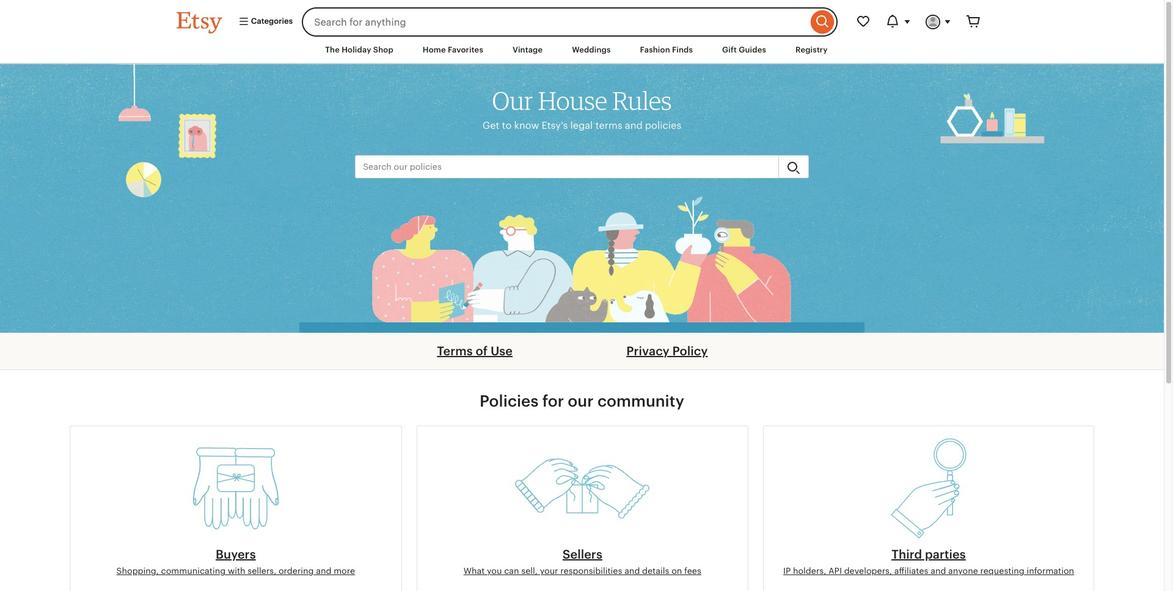 Task type: describe. For each thing, give the bounding box(es) containing it.
more
[[334, 567, 355, 576]]

registry link
[[786, 39, 837, 61]]

registry
[[796, 45, 828, 54]]

buyers
[[216, 548, 256, 562]]

vintage
[[513, 45, 543, 54]]

menu bar containing the holiday shop
[[154, 37, 1010, 64]]

categories banner
[[154, 0, 1010, 37]]

and inside buyers shopping, communicating with sellers, ordering and more
[[316, 567, 332, 576]]

fashion finds link
[[631, 39, 702, 61]]

weddings
[[572, 45, 611, 54]]

communicating
[[161, 567, 226, 576]]

gift guides link
[[713, 39, 775, 61]]

terms
[[596, 120, 622, 132]]

Search our policies text field
[[355, 155, 779, 178]]

etsy's
[[542, 120, 568, 132]]

fashion finds
[[640, 45, 693, 54]]

privacy policy
[[627, 345, 708, 358]]

favorites
[[448, 45, 483, 54]]

of
[[476, 345, 488, 358]]

privacy policy link
[[627, 345, 708, 358]]

developers,
[[844, 567, 892, 576]]

ordering
[[279, 567, 314, 576]]

anyone
[[948, 567, 978, 576]]

home
[[423, 45, 446, 54]]

details
[[642, 567, 669, 576]]

for
[[542, 392, 564, 411]]

holiday
[[342, 45, 371, 54]]

holders,
[[793, 567, 826, 576]]

requesting
[[980, 567, 1025, 576]]

sellers,
[[248, 567, 276, 576]]

you
[[487, 567, 502, 576]]

our
[[492, 86, 533, 116]]

to
[[502, 120, 512, 132]]

home favorites link
[[414, 39, 493, 61]]

with
[[228, 567, 245, 576]]

buyers shopping, communicating with sellers, ordering and more
[[116, 548, 355, 576]]

fashion
[[640, 45, 670, 54]]

shopping,
[[116, 567, 159, 576]]

none search field inside categories 'banner'
[[302, 7, 837, 37]]

third
[[892, 548, 922, 562]]

vintage link
[[504, 39, 552, 61]]



Task type: vqa. For each thing, say whether or not it's contained in the screenshot.
the leftmost sale
no



Task type: locate. For each thing, give the bounding box(es) containing it.
fees
[[684, 567, 701, 576]]

the holiday shop
[[325, 45, 393, 54]]

the
[[325, 45, 340, 54]]

terms of use link
[[437, 345, 513, 358]]

sellers what you can sell, your responsibilities and details on fees
[[464, 548, 701, 576]]

and inside 'third parties ip holders, api developers, affiliates and anyone requesting information'
[[931, 567, 946, 576]]

ip
[[783, 567, 791, 576]]

privacy
[[627, 345, 670, 358]]

rules
[[612, 86, 672, 116]]

api
[[829, 567, 842, 576]]

can
[[504, 567, 519, 576]]

Search for anything text field
[[302, 7, 808, 37]]

responsibilities
[[561, 567, 622, 576]]

sell,
[[521, 567, 538, 576]]

and inside sellers what you can sell, your responsibilities and details on fees
[[625, 567, 640, 576]]

shop
[[373, 45, 393, 54]]

and inside our house rules get to know etsy's legal terms and policies
[[625, 120, 643, 132]]

our
[[568, 392, 594, 411]]

guides
[[739, 45, 766, 54]]

what
[[464, 567, 485, 576]]

and left more
[[316, 567, 332, 576]]

policies for our community
[[480, 392, 684, 411]]

policies
[[645, 120, 682, 132]]

our house rules get to know etsy's legal terms and policies
[[483, 86, 682, 132]]

parties
[[925, 548, 966, 562]]

sellers
[[563, 548, 602, 562]]

policy
[[673, 345, 708, 358]]

home favorites
[[423, 45, 483, 54]]

terms of use
[[437, 345, 513, 358]]

None search field
[[302, 7, 837, 37]]

and down the parties
[[931, 567, 946, 576]]

and
[[625, 120, 643, 132], [316, 567, 332, 576], [625, 567, 640, 576], [931, 567, 946, 576]]

categories
[[249, 17, 293, 26]]

legal
[[570, 120, 593, 132]]

third parties ip holders, api developers, affiliates and anyone requesting information
[[783, 548, 1074, 576]]

gift
[[722, 45, 737, 54]]

know
[[514, 120, 539, 132]]

gift guides
[[722, 45, 766, 54]]

information
[[1027, 567, 1074, 576]]

the holiday shop link
[[316, 39, 403, 61]]

weddings link
[[563, 39, 620, 61]]

menu bar
[[154, 37, 1010, 64]]

community
[[598, 392, 684, 411]]

and right terms
[[625, 120, 643, 132]]

get
[[483, 120, 499, 132]]

use
[[491, 345, 513, 358]]

and left details
[[625, 567, 640, 576]]

policies
[[480, 392, 539, 411]]

affiliates
[[894, 567, 929, 576]]

your
[[540, 567, 558, 576]]

terms
[[437, 345, 473, 358]]

finds
[[672, 45, 693, 54]]

categories button
[[229, 11, 298, 33]]

house
[[538, 86, 607, 116]]

on
[[672, 567, 682, 576]]



